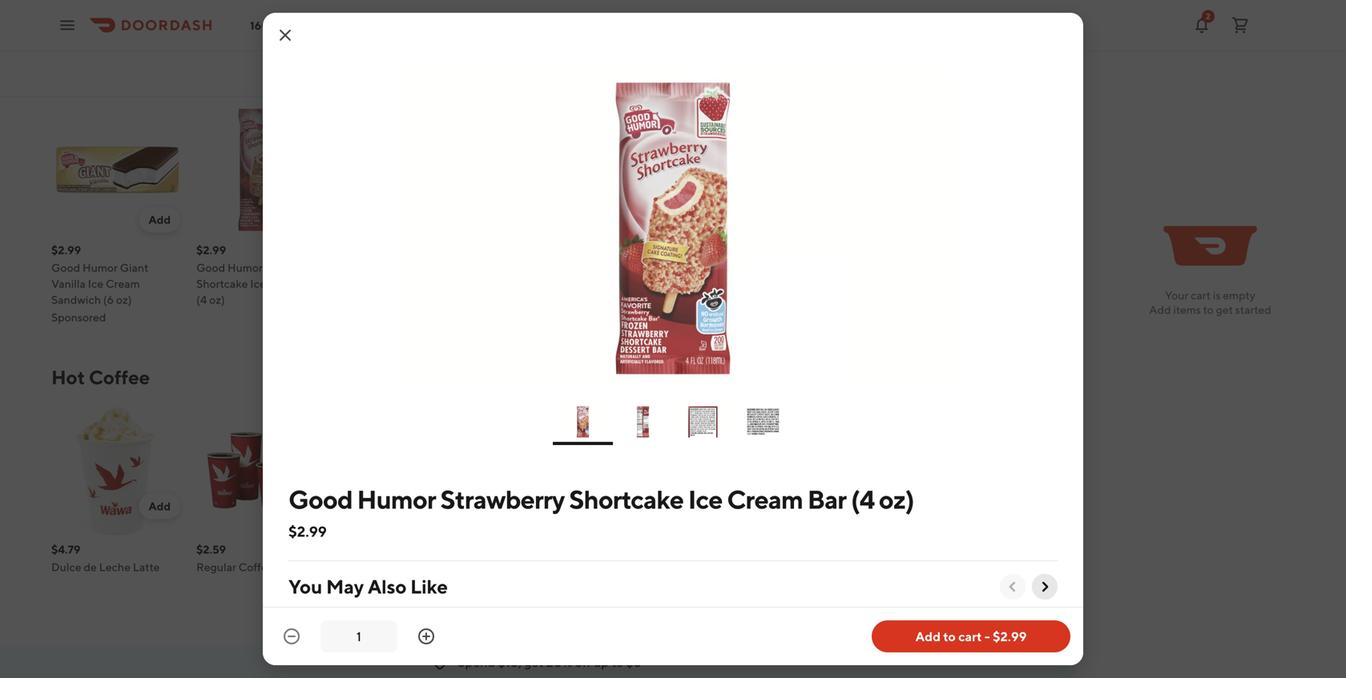 Task type: locate. For each thing, give the bounding box(es) containing it.
2 horizontal spatial jerry's
[[954, 261, 986, 274]]

previous button of carousel image down espresso
[[1005, 579, 1021, 595]]

baked
[[577, 261, 610, 274]]

may
[[326, 576, 364, 599]]

2 (1 from the left
[[868, 277, 876, 290]]

2 horizontal spatial good
[[288, 485, 352, 515]]

1 horizontal spatial good
[[196, 261, 225, 274]]

good up the chai
[[288, 485, 352, 515]]

0 vertical spatial hot
[[51, 366, 85, 389]]

1 horizontal spatial vanilla
[[631, 561, 666, 574]]

the
[[844, 261, 863, 274]]

cream
[[674, 261, 709, 274], [106, 277, 140, 290], [268, 277, 302, 290], [504, 277, 538, 290], [831, 277, 865, 290], [975, 277, 1009, 290], [727, 485, 803, 515]]

pt) down half at the top left of the page
[[551, 277, 566, 290]]

1 vertical spatial to
[[943, 629, 956, 645]]

3 jerry's from the left
[[954, 261, 986, 274]]

4 & from the left
[[1025, 261, 1033, 274]]

1 horizontal spatial cart
[[1191, 289, 1211, 302]]

1 horizontal spatial get
[[1216, 303, 1233, 316]]

ben up dough
[[776, 261, 797, 274]]

3 latte from the left
[[532, 561, 559, 574]]

0 horizontal spatial ben
[[486, 261, 507, 274]]

get
[[1216, 303, 1233, 316], [524, 655, 544, 670]]

good inside $2.99 good humor giant vanilla ice cream sandwich (6 oz) sponsored
[[51, 261, 80, 274]]

0 vertical spatial previous button of carousel image
[[1005, 579, 1021, 595]]

add inside the your cart is empty add items to get started
[[1149, 303, 1171, 316]]

cream inside dialog
[[727, 485, 803, 515]]

cream inside ben & jerry's netflix & chill'd ice cream (1 pt)
[[975, 277, 1009, 290]]

ben
[[486, 261, 507, 274], [776, 261, 797, 274], [921, 261, 942, 274]]

0 horizontal spatial good humor strawberry shortcake ice cream bar (4 oz) image
[[196, 104, 328, 236]]

pt)
[[551, 277, 566, 290], [878, 277, 893, 290], [1022, 277, 1037, 290]]

0 items, open order cart image
[[1231, 16, 1250, 35]]

0 vertical spatial (4
[[448, 277, 459, 290]]

2 horizontal spatial matcha
[[798, 561, 837, 574]]

1 horizontal spatial humor
[[227, 261, 263, 274]]

humor inside $2.99 good humor giant vanilla ice cream sandwich (6 oz) sponsored
[[82, 261, 118, 274]]

coffee
[[89, 366, 150, 389], [238, 561, 274, 574]]

bar inside $2.99 good humor strawberry shortcake ice cream bar (4 oz)
[[305, 277, 322, 290]]

3 matcha from the left
[[798, 561, 837, 574]]

good humor strawberry shortcake ice cream bar (4 oz) image for good humor strawberry shortcake ice cream bar (4 oz)
[[393, 71, 953, 386]]

humor
[[82, 261, 118, 274], [227, 261, 263, 274], [357, 485, 436, 515]]

cart inside button
[[958, 629, 982, 645]]

ice
[[656, 261, 672, 274], [88, 277, 103, 290], [250, 277, 266, 290], [408, 277, 423, 290], [486, 277, 502, 290], [813, 277, 829, 290], [957, 277, 973, 290], [688, 485, 722, 515]]

bars
[[711, 261, 733, 274]]

single
[[921, 561, 953, 574]]

strawberry
[[265, 261, 321, 274], [440, 485, 565, 515]]

you
[[288, 576, 322, 599]]

coffee down sponsored
[[89, 366, 150, 389]]

good humor strawberry shortcake ice cream bar (4 oz) dialog
[[263, 13, 1083, 679]]

previous button of carousel image left next button of carousel image at the bottom of page
[[969, 669, 985, 679]]

2 ben from the left
[[776, 261, 797, 274]]

1 horizontal spatial (4
[[448, 277, 459, 290]]

bar left "squarepants"
[[305, 277, 322, 290]]

shortcake inside $2.99 good humor strawberry shortcake ice cream bar (4 oz)
[[196, 277, 248, 290]]

to
[[1203, 303, 1214, 316], [943, 629, 956, 645], [611, 655, 623, 670]]

coffee left "cup" on the bottom
[[238, 561, 274, 574]]

(1
[[541, 277, 549, 290], [868, 277, 876, 290], [1011, 277, 1020, 290]]

hot for hot coffee
[[51, 366, 85, 389]]

3 pt) from the left
[[1022, 277, 1037, 290]]

ice inside $2.99 good humor strawberry shortcake ice cream bar (4 oz)
[[250, 277, 266, 290]]

to left -
[[943, 629, 956, 645]]

& up dough
[[799, 261, 806, 274]]

jerry's left the
[[809, 261, 841, 274]]

humor inside $2.99 good humor strawberry shortcake ice cream bar (4 oz)
[[227, 261, 263, 274]]

1 horizontal spatial to
[[943, 629, 956, 645]]

$2.99
[[51, 244, 81, 257], [196, 244, 226, 257], [288, 523, 327, 540], [993, 629, 1027, 645]]

$7.99
[[776, 244, 805, 257]]

good right the giant
[[196, 261, 225, 274]]

0 horizontal spatial vanilla
[[51, 277, 86, 290]]

2
[[1206, 12, 1211, 21]]

0 vertical spatial coffee
[[89, 366, 150, 389]]

0 horizontal spatial cart
[[958, 629, 982, 645]]

1 matcha from the left
[[367, 561, 406, 574]]

& inside $7.99 ben & jerry's the tonight dough ice cream (1 pt)
[[799, 261, 806, 274]]

pennsylvania
[[280, 19, 348, 32]]

ben for ben & jerry's half baked ice cream (1 pt)
[[486, 261, 507, 274]]

2 horizontal spatial ben
[[921, 261, 942, 274]]

1 jerry's from the left
[[518, 261, 551, 274]]

pt) down tonight
[[878, 277, 893, 290]]

2 vertical spatial (4
[[851, 485, 874, 515]]

0 horizontal spatial pt)
[[551, 277, 566, 290]]

regular
[[196, 561, 236, 574]]

cart left is
[[1191, 289, 1211, 302]]

1 horizontal spatial jerry's
[[809, 261, 841, 274]]

0 horizontal spatial strawberry
[[265, 261, 321, 274]]

1 vertical spatial bar
[[807, 485, 846, 515]]

cart
[[1191, 289, 1211, 302], [958, 629, 982, 645]]

& left half at the top left of the page
[[509, 261, 516, 274]]

$2.59
[[196, 543, 226, 556]]

add for caramel latte image
[[584, 500, 606, 513]]

2 horizontal spatial humor
[[357, 485, 436, 515]]

to for get
[[1203, 303, 1214, 316]]

1 horizontal spatial strawberry
[[440, 485, 565, 515]]

hot left tea
[[776, 561, 796, 574]]

0 horizontal spatial jerry's
[[518, 261, 551, 274]]

oz) inside $3.19 twix ice cream bars (3.13 oz)
[[631, 277, 647, 290]]

of
[[982, 561, 992, 574]]

cup
[[276, 561, 298, 574]]

0 vertical spatial shortcake
[[196, 277, 248, 290]]

&
[[509, 261, 516, 274], [799, 261, 806, 274], [944, 261, 951, 274], [1025, 261, 1033, 274]]

good inside dialog
[[288, 485, 352, 515]]

$2.59 regular coffee cup
[[196, 543, 298, 574]]

2 jerry's from the left
[[809, 261, 841, 274]]

good humor strawberry shortcake ice cream bar (4 oz) image
[[393, 71, 953, 386], [196, 104, 328, 236]]

0 horizontal spatial previous button of carousel image
[[969, 669, 985, 679]]

add for regular coffee cup image
[[294, 500, 316, 513]]

0 horizontal spatial hot
[[51, 366, 85, 389]]

coffee inside "$2.59 regular coffee cup"
[[238, 561, 274, 574]]

bar up hot matcha tea
[[807, 485, 846, 515]]

0 horizontal spatial get
[[524, 655, 544, 670]]

0 vertical spatial strawberry
[[265, 261, 321, 274]]

previous button of carousel image for next button of carousel image at the bottom of page
[[969, 669, 985, 679]]

dough
[[776, 277, 811, 290]]

(4 inside the popsicle spongebob squarepants ice pop (4 oz)
[[448, 277, 459, 290]]

& right netflix
[[1025, 261, 1033, 274]]

ben up chill'd
[[921, 261, 942, 274]]

ice inside the popsicle spongebob squarepants ice pop (4 oz)
[[408, 277, 423, 290]]

2 pt) from the left
[[878, 277, 893, 290]]

1 vertical spatial (4
[[196, 293, 207, 306]]

Search Wawa search field
[[776, 65, 1006, 83]]

2 & from the left
[[799, 261, 806, 274]]

1 horizontal spatial previous button of carousel image
[[1005, 579, 1021, 595]]

0 vertical spatial to
[[1203, 303, 1214, 316]]

$2.99 inside $2.99 good humor strawberry shortcake ice cream bar (4 oz)
[[196, 244, 226, 257]]

caramel latte
[[486, 561, 559, 574]]

ben left half at the top left of the page
[[486, 261, 507, 274]]

2 horizontal spatial (4
[[851, 485, 874, 515]]

0 horizontal spatial bar
[[305, 277, 322, 290]]

3 ben from the left
[[921, 261, 942, 274]]

1 & from the left
[[509, 261, 516, 274]]

1 horizontal spatial bar
[[807, 485, 846, 515]]

bar inside dialog
[[807, 485, 846, 515]]

good up sandwich
[[51, 261, 80, 274]]

1 vertical spatial coffee
[[238, 561, 274, 574]]

add for good humor giant vanilla ice cream sandwich (6 oz) image
[[149, 213, 171, 226]]

3 (1 from the left
[[1011, 277, 1020, 290]]

get inside the your cart is empty add items to get started
[[1216, 303, 1233, 316]]

1 (1 from the left
[[541, 277, 549, 290]]

oz) inside the popsicle spongebob squarepants ice pop (4 oz)
[[341, 293, 357, 306]]

vanilla matcha latte
[[631, 561, 736, 574]]

1 horizontal spatial ben
[[776, 261, 797, 274]]

hot down sponsored
[[51, 366, 85, 389]]

ice inside $7.99 ben & jerry's the tonight dough ice cream (1 pt)
[[813, 277, 829, 290]]

humor for vanilla
[[82, 261, 118, 274]]

hot
[[51, 366, 85, 389], [776, 561, 796, 574]]

shortcake
[[196, 277, 248, 290], [569, 485, 684, 515]]

to inside button
[[943, 629, 956, 645]]

0 vertical spatial vanilla
[[51, 277, 86, 290]]

2 horizontal spatial (1
[[1011, 277, 1020, 290]]

humor inside good humor strawberry shortcake ice cream bar (4 oz) dialog
[[357, 485, 436, 515]]

1 vertical spatial strawberry
[[440, 485, 565, 515]]

caramel
[[486, 561, 529, 574]]

1600
[[250, 19, 277, 32]]

0 horizontal spatial shortcake
[[196, 277, 248, 290]]

& up chill'd
[[944, 261, 951, 274]]

good humor strawberry shortcake ice cream bar (4 oz) image for $2.99
[[196, 104, 328, 236]]

twix
[[631, 261, 654, 274]]

0 horizontal spatial good
[[51, 261, 80, 274]]

previous button of carousel image inside good humor strawberry shortcake ice cream bar (4 oz) dialog
[[1005, 579, 1021, 595]]

bar
[[305, 277, 322, 290], [807, 485, 846, 515]]

$2.99 inside $2.99 good humor giant vanilla ice cream sandwich (6 oz) sponsored
[[51, 244, 81, 257]]

& inside ben & jerry's half baked ice cream (1 pt)
[[509, 261, 516, 274]]

1 horizontal spatial hot
[[776, 561, 796, 574]]

pop
[[426, 277, 446, 290]]

previous button of carousel image
[[1005, 579, 1021, 595], [969, 669, 985, 679]]

(4
[[448, 277, 459, 290], [196, 293, 207, 306], [851, 485, 874, 515]]

to inside the your cart is empty add items to get started
[[1203, 303, 1214, 316]]

0 vertical spatial cart
[[1191, 289, 1211, 302]]

0 horizontal spatial humor
[[82, 261, 118, 274]]

oz) inside dialog
[[879, 485, 914, 515]]

cream inside ben & jerry's half baked ice cream (1 pt)
[[504, 277, 538, 290]]

also
[[368, 576, 407, 599]]

1 vertical spatial get
[[524, 655, 544, 670]]

oz)
[[631, 277, 647, 290], [116, 293, 132, 306], [209, 293, 225, 306], [341, 293, 357, 306], [879, 485, 914, 515]]

0 horizontal spatial to
[[611, 655, 623, 670]]

2 vertical spatial to
[[611, 655, 623, 670]]

$3.19
[[631, 244, 659, 257]]

0 horizontal spatial matcha
[[367, 561, 406, 574]]

1 pt) from the left
[[551, 277, 566, 290]]

dulce de leche latte image
[[51, 403, 183, 536]]

ben inside $7.99 ben & jerry's the tonight dough ice cream (1 pt)
[[776, 261, 797, 274]]

1 vertical spatial vanilla
[[631, 561, 666, 574]]

1600 pennsylvania avenue nw button
[[250, 19, 427, 32]]

ice inside ben & jerry's half baked ice cream (1 pt)
[[486, 277, 502, 290]]

(4 inside $2.99 good humor strawberry shortcake ice cream bar (4 oz)
[[196, 293, 207, 306]]

add for dulce de leche latte 'image'
[[149, 500, 171, 513]]

2 horizontal spatial to
[[1203, 303, 1214, 316]]

decrease quantity by 1 image
[[282, 627, 301, 647]]

1 latte from the left
[[133, 561, 160, 574]]

chai
[[341, 561, 365, 574]]

1 vertical spatial shortcake
[[569, 485, 684, 515]]

pt) down netflix
[[1022, 277, 1037, 290]]

tonight
[[865, 261, 904, 274]]

0 horizontal spatial (4
[[196, 293, 207, 306]]

ben inside ben & jerry's half baked ice cream (1 pt)
[[486, 261, 507, 274]]

vanilla
[[51, 277, 86, 290], [631, 561, 666, 574]]

jerry's up chill'd
[[954, 261, 986, 274]]

espresso
[[994, 561, 1040, 574]]

-
[[985, 629, 990, 645]]

good inside $2.99 good humor strawberry shortcake ice cream bar (4 oz)
[[196, 261, 225, 274]]

good
[[51, 261, 80, 274], [196, 261, 225, 274], [288, 485, 352, 515]]

chai matcha latte image
[[341, 403, 474, 536]]

add for the hot matcha tea image
[[874, 500, 896, 513]]

2 horizontal spatial pt)
[[1022, 277, 1037, 290]]

netflix
[[989, 261, 1023, 274]]

jerry's inside ben & jerry's half baked ice cream (1 pt)
[[518, 261, 551, 274]]

cart left -
[[958, 629, 982, 645]]

1 vertical spatial previous button of carousel image
[[969, 669, 985, 679]]

matcha for chai
[[367, 561, 406, 574]]

0 vertical spatial get
[[1216, 303, 1233, 316]]

jerry's inside ben & jerry's netflix & chill'd ice cream (1 pt)
[[954, 261, 986, 274]]

to right up
[[611, 655, 623, 670]]

dulce
[[51, 561, 81, 574]]

ice inside dialog
[[688, 485, 722, 515]]

1 vertical spatial cart
[[958, 629, 982, 645]]

cream inside $7.99 ben & jerry's the tonight dough ice cream (1 pt)
[[831, 277, 865, 290]]

hot coffee
[[51, 366, 150, 389]]

1 horizontal spatial coffee
[[238, 561, 274, 574]]

your cart is empty add items to get started
[[1149, 289, 1271, 316]]

shortcake inside dialog
[[569, 485, 684, 515]]

get right $15,
[[524, 655, 544, 670]]

add to cart - $2.99 button
[[872, 621, 1070, 653]]

2 matcha from the left
[[668, 561, 707, 574]]

1600 pennsylvania avenue nw
[[250, 19, 414, 32]]

jerry's left half at the top left of the page
[[518, 261, 551, 274]]

get down is
[[1216, 303, 1233, 316]]

strawberry left 'popsicle'
[[265, 261, 321, 274]]

vanilla matcha latte image
[[631, 403, 764, 536]]

add for ben & jerry's half baked ice cream (1 pt) image
[[584, 213, 606, 226]]

hot matcha tea
[[776, 561, 857, 574]]

1 horizontal spatial matcha
[[668, 561, 707, 574]]

is
[[1213, 289, 1221, 302]]

add button
[[139, 207, 180, 233], [139, 207, 180, 233], [574, 207, 615, 233], [574, 207, 615, 233], [719, 207, 760, 233], [719, 207, 760, 233], [139, 494, 180, 520], [139, 494, 180, 520], [284, 494, 325, 520], [284, 494, 325, 520], [429, 494, 470, 520], [429, 494, 470, 520], [574, 494, 615, 520], [574, 494, 615, 520], [719, 494, 760, 520], [719, 494, 760, 520], [864, 494, 905, 520], [864, 494, 905, 520]]

1 horizontal spatial pt)
[[878, 277, 893, 290]]

1 horizontal spatial shortcake
[[569, 485, 684, 515]]

hot coffee link
[[51, 365, 150, 391]]

1 vertical spatial hot
[[776, 561, 796, 574]]

to for $5
[[611, 655, 623, 670]]

to down is
[[1203, 303, 1214, 316]]

nw
[[393, 19, 414, 32]]

add
[[149, 213, 171, 226], [584, 213, 606, 226], [729, 213, 751, 226], [1149, 303, 1171, 316], [149, 500, 171, 513], [294, 500, 316, 513], [439, 500, 461, 513], [584, 500, 606, 513], [729, 500, 751, 513], [874, 500, 896, 513], [915, 629, 941, 645]]

0 vertical spatial bar
[[305, 277, 322, 290]]

0 horizontal spatial (1
[[541, 277, 549, 290]]

strawberry up caramel
[[440, 485, 565, 515]]

ben inside ben & jerry's netflix & chill'd ice cream (1 pt)
[[921, 261, 942, 274]]

jerry's
[[518, 261, 551, 274], [809, 261, 841, 274], [954, 261, 986, 274]]

add for the twix ice cream bars (3.13 oz) image
[[729, 213, 751, 226]]

latte
[[133, 561, 160, 574], [408, 561, 435, 574], [532, 561, 559, 574], [709, 561, 736, 574]]

notification bell image
[[1192, 16, 1211, 35]]

popsicle spongebob squarepants ice pop (4 oz) image
[[341, 104, 474, 236]]

next button of carousel image
[[1037, 579, 1053, 595]]

1 ben from the left
[[486, 261, 507, 274]]

1 horizontal spatial (1
[[868, 277, 876, 290]]

sponsored
[[51, 311, 106, 324]]

1 horizontal spatial good humor strawberry shortcake ice cream bar (4 oz) image
[[393, 71, 953, 386]]



Task type: vqa. For each thing, say whether or not it's contained in the screenshot.
Ben inside the Ben & Jerry's Half Baked Ice Cream (1 pt)
yes



Task type: describe. For each thing, give the bounding box(es) containing it.
good for vanilla
[[51, 261, 80, 274]]

chai matcha latte
[[341, 561, 435, 574]]

$3.19 twix ice cream bars (3.13 oz)
[[631, 244, 759, 290]]

$2.99 good humor strawberry shortcake ice cream bar (4 oz)
[[196, 244, 322, 306]]

vanilla inside $2.99 good humor giant vanilla ice cream sandwich (6 oz) sponsored
[[51, 277, 86, 290]]

1 text field
[[330, 628, 388, 646]]

cart inside the your cart is empty add items to get started
[[1191, 289, 1211, 302]]

jerry's inside $7.99 ben & jerry's the tonight dough ice cream (1 pt)
[[809, 261, 841, 274]]

20%
[[546, 655, 572, 670]]

latte inside $4.79 dulce de leche latte
[[133, 561, 160, 574]]

empty
[[1223, 289, 1255, 302]]

spongebob
[[387, 261, 447, 274]]

sandwich
[[51, 293, 101, 306]]

(4 inside good humor strawberry shortcake ice cream bar (4 oz) dialog
[[851, 485, 874, 515]]

pt) inside ben & jerry's half baked ice cream (1 pt)
[[551, 277, 566, 290]]

ice inside $3.19 twix ice cream bars (3.13 oz)
[[656, 261, 672, 274]]

oz) inside $2.99 good humor giant vanilla ice cream sandwich (6 oz) sponsored
[[116, 293, 132, 306]]

up
[[594, 655, 609, 670]]

good for shortcake
[[196, 261, 225, 274]]

good humor giant vanilla ice cream sandwich (6 oz) image
[[51, 104, 183, 236]]

cream inside $2.99 good humor giant vanilla ice cream sandwich (6 oz) sponsored
[[106, 277, 140, 290]]

add inside button
[[915, 629, 941, 645]]

de
[[84, 561, 97, 574]]

started
[[1235, 303, 1271, 316]]

(3.13
[[735, 261, 759, 274]]

add for the chai matcha latte image on the left of the page
[[439, 500, 461, 513]]

popsicle
[[341, 261, 385, 274]]

regular coffee cup image
[[196, 403, 328, 536]]

$2.99 good humor giant vanilla ice cream sandwich (6 oz) sponsored
[[51, 244, 148, 324]]

$7.99 ben & jerry's the tonight dough ice cream (1 pt)
[[776, 244, 904, 290]]

strawberry inside $2.99 good humor strawberry shortcake ice cream bar (4 oz)
[[265, 261, 321, 274]]

twix ice cream bars (3.13 oz) image
[[631, 104, 764, 236]]

you may also like
[[288, 576, 448, 599]]

increase quantity by 1 image
[[417, 627, 436, 647]]

next button of carousel image
[[1002, 669, 1018, 679]]

matcha for vanilla
[[668, 561, 707, 574]]

jerry's for chill'd
[[954, 261, 986, 274]]

ben & jerry's netflix & chill'd ice cream (1 pt) image
[[921, 104, 1054, 236]]

off
[[575, 655, 591, 670]]

$5
[[626, 655, 642, 670]]

items
[[1173, 303, 1201, 316]]

tea
[[839, 561, 857, 574]]

(1 inside ben & jerry's netflix & chill'd ice cream (1 pt)
[[1011, 277, 1020, 290]]

pt) inside $7.99 ben & jerry's the tonight dough ice cream (1 pt)
[[878, 277, 893, 290]]

ice inside $2.99 good humor giant vanilla ice cream sandwich (6 oz) sponsored
[[88, 277, 103, 290]]

$2.99 for $2.99 good humor strawberry shortcake ice cream bar (4 oz)
[[196, 244, 226, 257]]

single shot of espresso
[[921, 561, 1040, 574]]

good humor strawberry shortcake ice cream bar (4 oz)
[[288, 485, 914, 515]]

half
[[554, 261, 575, 274]]

caramel latte image
[[486, 403, 619, 536]]

hot for hot matcha tea
[[776, 561, 796, 574]]

(1 inside $7.99 ben & jerry's the tonight dough ice cream (1 pt)
[[868, 277, 876, 290]]

giant
[[120, 261, 148, 274]]

close image
[[276, 26, 295, 45]]

previous button of carousel image for next button of carousel icon
[[1005, 579, 1021, 595]]

2 latte from the left
[[408, 561, 435, 574]]

humor for shortcake
[[227, 261, 263, 274]]

ben for ben & jerry's netflix & chill'd ice cream (1 pt)
[[921, 261, 942, 274]]

avenue
[[351, 19, 391, 32]]

ben & jerry's half baked ice cream (1 pt)
[[486, 261, 610, 290]]

like
[[410, 576, 448, 599]]

(6
[[103, 293, 114, 306]]

$15,
[[498, 655, 522, 670]]

ben & jerry's half baked ice cream (1 pt) image
[[486, 104, 619, 236]]

spend
[[458, 655, 495, 670]]

oz) inside $2.99 good humor strawberry shortcake ice cream bar (4 oz)
[[209, 293, 225, 306]]

$2.99 for $2.99 good humor giant vanilla ice cream sandwich (6 oz) sponsored
[[51, 244, 81, 257]]

$4.79 dulce de leche latte
[[51, 543, 160, 574]]

add to cart - $2.99
[[915, 629, 1027, 645]]

3 & from the left
[[944, 261, 951, 274]]

shot
[[955, 561, 979, 574]]

$2.99 for $2.99
[[288, 523, 327, 540]]

matcha for hot
[[798, 561, 837, 574]]

hot matcha tea image
[[776, 403, 909, 536]]

(1 inside ben & jerry's half baked ice cream (1 pt)
[[541, 277, 549, 290]]

cream inside $2.99 good humor strawberry shortcake ice cream bar (4 oz)
[[268, 277, 302, 290]]

chill'd
[[921, 277, 955, 290]]

ben & jerry's netflix & chill'd ice cream (1 pt)
[[921, 261, 1037, 290]]

leche
[[99, 561, 131, 574]]

jerry's for ice
[[518, 261, 551, 274]]

cream inside $3.19 twix ice cream bars (3.13 oz)
[[674, 261, 709, 274]]

ice inside ben & jerry's netflix & chill'd ice cream (1 pt)
[[957, 277, 973, 290]]

$2.99 inside button
[[993, 629, 1027, 645]]

squarepants
[[341, 277, 406, 290]]

strawberry inside dialog
[[440, 485, 565, 515]]

add for vanilla matcha latte image
[[729, 500, 751, 513]]

popsicle spongebob squarepants ice pop (4 oz)
[[341, 261, 459, 306]]

pt) inside ben & jerry's netflix & chill'd ice cream (1 pt)
[[1022, 277, 1037, 290]]

$4.79
[[51, 543, 81, 556]]

open menu image
[[58, 16, 77, 35]]

spend $15, get 20% off up to $5
[[458, 655, 642, 670]]

0 horizontal spatial coffee
[[89, 366, 150, 389]]

your
[[1165, 289, 1189, 302]]

4 latte from the left
[[709, 561, 736, 574]]



